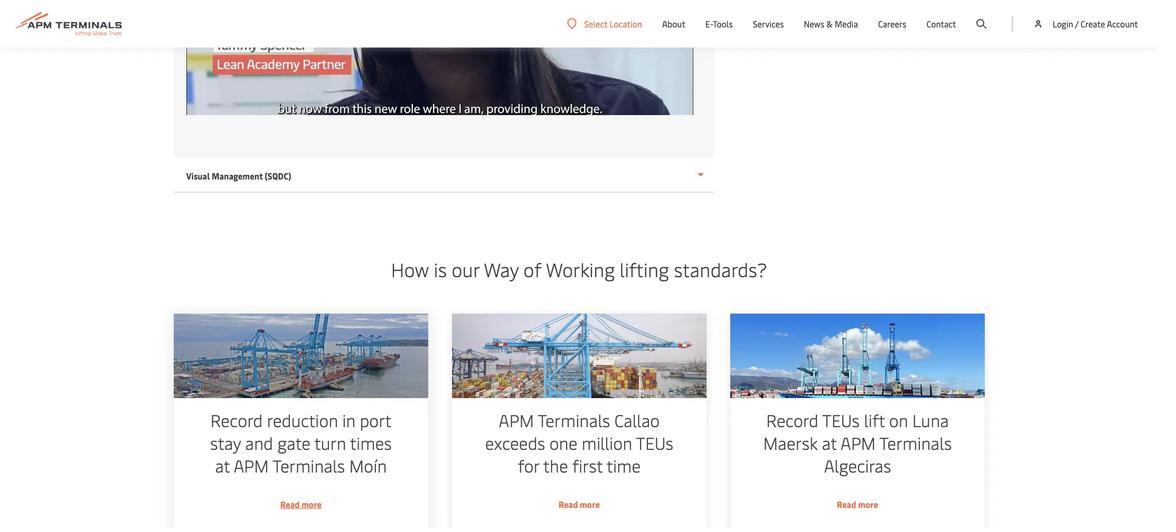 Task type: describe. For each thing, give the bounding box(es) containing it.
visual
[[186, 170, 210, 182]]

visual management (sqdc)
[[186, 170, 291, 182]]

careers button
[[878, 0, 907, 48]]

stay
[[210, 432, 241, 454]]

read more for apm
[[280, 499, 321, 510]]

and
[[245, 432, 273, 454]]

gate
[[277, 432, 310, 454]]

way
[[484, 256, 519, 282]]

times
[[350, 432, 392, 454]]

terminals inside apm terminals callao exceeds one million teus for the first time
[[538, 409, 610, 432]]

e-
[[706, 18, 713, 30]]

&
[[827, 18, 833, 30]]

apm inside record reduction in port stay and gate turn times at apm terminals moín
[[233, 454, 269, 477]]

record reduction in port stay and gate turn times at apm terminals moín
[[210, 409, 392, 477]]

record teus lift on luna maersk at apm terminals algeciras
[[763, 409, 952, 477]]

time
[[607, 454, 641, 477]]

is
[[434, 256, 447, 282]]

for
[[518, 454, 539, 477]]

callao 1 million teu 1600 image
[[452, 314, 707, 398]]

(sqdc)
[[265, 170, 291, 182]]

callao
[[614, 409, 660, 432]]

terminals inside the record teus lift on luna maersk at apm terminals algeciras
[[879, 432, 952, 454]]

luna maersk record image
[[730, 314, 985, 398]]

account
[[1107, 18, 1138, 30]]

about
[[662, 18, 686, 30]]

turn
[[314, 432, 346, 454]]

read for apm
[[280, 499, 299, 510]]

more for apm
[[301, 499, 321, 510]]

read for time
[[559, 499, 578, 510]]

apm inside apm terminals callao exceeds one million teus for the first time
[[499, 409, 534, 432]]

on
[[889, 409, 908, 432]]

select
[[584, 18, 608, 29]]

at inside record reduction in port stay and gate turn times at apm terminals moín
[[215, 454, 230, 477]]

more for time
[[580, 499, 600, 510]]

contact
[[927, 18, 956, 30]]

maersk
[[763, 432, 818, 454]]

the
[[543, 454, 568, 477]]

lift
[[864, 409, 885, 432]]

lifting
[[620, 256, 669, 282]]

media
[[835, 18, 858, 30]]

3 read from the left
[[837, 499, 856, 510]]

careers
[[878, 18, 907, 30]]



Task type: vqa. For each thing, say whether or not it's contained in the screenshot.
Terminals in APM Terminals Callao exceeds one million TEUs for the first time
yes



Task type: locate. For each thing, give the bounding box(es) containing it.
1 horizontal spatial record
[[766, 409, 818, 432]]

0 horizontal spatial more
[[301, 499, 321, 510]]

e-tools
[[706, 18, 733, 30]]

tools
[[713, 18, 733, 30]]

news & media button
[[804, 0, 858, 48]]

standards?
[[674, 256, 767, 282]]

0 horizontal spatial at
[[215, 454, 230, 477]]

news & media
[[804, 18, 858, 30]]

at
[[822, 432, 837, 454], [215, 454, 230, 477]]

1 read from the left
[[280, 499, 299, 510]]

create
[[1081, 18, 1105, 30]]

read
[[280, 499, 299, 510], [559, 499, 578, 510], [837, 499, 856, 510]]

1 horizontal spatial more
[[580, 499, 600, 510]]

working
[[546, 256, 615, 282]]

0 horizontal spatial teus
[[636, 432, 673, 454]]

how
[[391, 256, 429, 282]]

first
[[572, 454, 603, 477]]

management
[[212, 170, 263, 182]]

at right maersk
[[822, 432, 837, 454]]

terminals
[[538, 409, 610, 432], [879, 432, 952, 454], [272, 454, 345, 477]]

moín
[[349, 454, 387, 477]]

location
[[610, 18, 642, 29]]

apm inside the record teus lift on luna maersk at apm terminals algeciras
[[841, 432, 876, 454]]

record inside the record teus lift on luna maersk at apm terminals algeciras
[[766, 409, 818, 432]]

in
[[342, 409, 355, 432]]

record for and
[[210, 409, 263, 432]]

login / create account link
[[1033, 0, 1138, 48]]

2 read more from the left
[[559, 499, 600, 510]]

services button
[[753, 0, 784, 48]]

record for maersk
[[766, 409, 818, 432]]

record
[[210, 409, 263, 432], [766, 409, 818, 432]]

1 record from the left
[[210, 409, 263, 432]]

apm left 'on'
[[841, 432, 876, 454]]

about button
[[662, 0, 686, 48]]

230706 moin image
[[174, 314, 428, 398]]

2 horizontal spatial terminals
[[879, 432, 952, 454]]

exceeds
[[485, 432, 545, 454]]

select location button
[[567, 18, 642, 29]]

2 horizontal spatial apm
[[841, 432, 876, 454]]

of
[[524, 256, 542, 282]]

reduction
[[267, 409, 338, 432]]

1 horizontal spatial apm
[[499, 409, 534, 432]]

3 more from the left
[[858, 499, 878, 510]]

1 horizontal spatial terminals
[[538, 409, 610, 432]]

apm terminals callao exceeds one million teus for the first time
[[485, 409, 673, 477]]

visual management (sqdc) button
[[174, 158, 714, 193]]

at left and
[[215, 454, 230, 477]]

login / create account
[[1053, 18, 1138, 30]]

million
[[582, 432, 632, 454]]

1 horizontal spatial read
[[559, 499, 578, 510]]

services
[[753, 18, 784, 30]]

one
[[549, 432, 577, 454]]

news
[[804, 18, 825, 30]]

2 horizontal spatial read
[[837, 499, 856, 510]]

port
[[360, 409, 391, 432]]

teus inside the record teus lift on luna maersk at apm terminals algeciras
[[822, 409, 860, 432]]

1 more from the left
[[301, 499, 321, 510]]

1 horizontal spatial read more
[[559, 499, 600, 510]]

2 horizontal spatial more
[[858, 499, 878, 510]]

1 horizontal spatial teus
[[822, 409, 860, 432]]

teus
[[822, 409, 860, 432], [636, 432, 673, 454]]

teus inside apm terminals callao exceeds one million teus for the first time
[[636, 432, 673, 454]]

/
[[1075, 18, 1079, 30]]

our
[[452, 256, 480, 282]]

apm up for at the left bottom
[[499, 409, 534, 432]]

luna
[[912, 409, 949, 432]]

record inside record reduction in port stay and gate turn times at apm terminals moín
[[210, 409, 263, 432]]

0 horizontal spatial read more
[[280, 499, 321, 510]]

more
[[301, 499, 321, 510], [580, 499, 600, 510], [858, 499, 878, 510]]

read more for time
[[559, 499, 600, 510]]

0 horizontal spatial apm
[[233, 454, 269, 477]]

0 horizontal spatial read
[[280, 499, 299, 510]]

apm
[[499, 409, 534, 432], [841, 432, 876, 454], [233, 454, 269, 477]]

3 read more from the left
[[837, 499, 878, 510]]

e-tools button
[[706, 0, 733, 48]]

0 horizontal spatial terminals
[[272, 454, 345, 477]]

teus right million
[[636, 432, 673, 454]]

at inside the record teus lift on luna maersk at apm terminals algeciras
[[822, 432, 837, 454]]

algeciras
[[824, 454, 891, 477]]

how is our way of working lifting standards?
[[391, 256, 767, 282]]

login
[[1053, 18, 1074, 30]]

0 horizontal spatial record
[[210, 409, 263, 432]]

terminals inside record reduction in port stay and gate turn times at apm terminals moín
[[272, 454, 345, 477]]

2 record from the left
[[766, 409, 818, 432]]

2 more from the left
[[580, 499, 600, 510]]

contact button
[[927, 0, 956, 48]]

select location
[[584, 18, 642, 29]]

read more
[[280, 499, 321, 510], [559, 499, 600, 510], [837, 499, 878, 510]]

2 horizontal spatial read more
[[837, 499, 878, 510]]

1 horizontal spatial at
[[822, 432, 837, 454]]

2 read from the left
[[559, 499, 578, 510]]

teus left lift
[[822, 409, 860, 432]]

1 read more from the left
[[280, 499, 321, 510]]

apm left gate
[[233, 454, 269, 477]]



